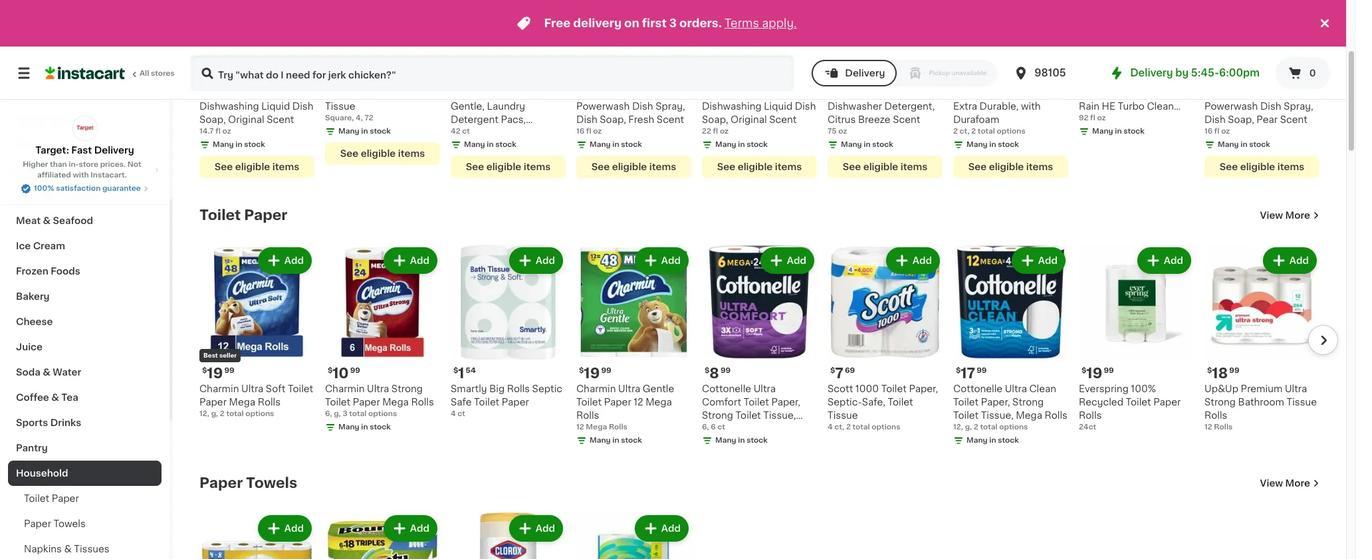 Task type: locate. For each thing, give the bounding box(es) containing it.
2 vertical spatial 3
[[343, 410, 348, 418]]

0 horizontal spatial 12
[[577, 424, 584, 431]]

bathroom
[[1239, 398, 1285, 407]]

6
[[711, 424, 716, 431]]

soap, up 14.7
[[200, 115, 226, 124]]

fresh down 'platinum'
[[629, 115, 655, 124]]

see down dawn ez-squeeze ultra dishwashing liquid dish soap, original scent 22 fl oz
[[717, 162, 736, 172]]

smartly
[[451, 384, 487, 394]]

4 soap, from the left
[[1228, 115, 1255, 124]]

see eligible items button
[[325, 142, 440, 165], [200, 156, 315, 178], [451, 156, 566, 178], [577, 156, 692, 178], [702, 156, 817, 178], [828, 156, 943, 178], [954, 156, 1069, 178], [1205, 156, 1320, 178]]

& left clear on the top of the page
[[1257, 88, 1265, 98]]

items down pear
[[1278, 162, 1305, 172]]

charmin
[[200, 384, 239, 394], [325, 384, 365, 394], [577, 384, 616, 394]]

16 inside dawn platinum powerwash dish spray, dish soap, fresh scent 16 fl oz
[[577, 128, 585, 135]]

1 vertical spatial 6,
[[702, 424, 709, 431]]

1 spend $40, save $8 from the left
[[203, 76, 278, 84]]

0 horizontal spatial detergent
[[451, 115, 499, 124]]

pacs,
[[501, 115, 526, 124]]

1 horizontal spatial ez-
[[731, 88, 747, 98]]

product group containing 5
[[954, 0, 1069, 178]]

0 horizontal spatial $ 19 99
[[202, 366, 235, 380]]

g, inside charmin ultra soft toilet paper mega rolls 12, g, 2 total options
[[211, 410, 218, 418]]

see eligible items down pacs,
[[466, 162, 551, 172]]

1 spray, from the left
[[656, 102, 685, 111]]

4 $40, from the left
[[984, 76, 1001, 84]]

2 horizontal spatial g,
[[965, 424, 972, 431]]

2 spray, from the left
[[1284, 102, 1314, 111]]

19 up charmin ultra gentle toilet paper 12 mega rolls 12 mega rolls
[[584, 366, 600, 380]]

1 horizontal spatial charmin
[[325, 384, 365, 394]]

$ up everspring
[[1082, 367, 1087, 374]]

cottonelle inside the cottonelle ultra comfort toilet paper, strong toilet tissue, mega rolls
[[702, 384, 752, 394]]

1 spend from the left
[[203, 76, 228, 84]]

$8 up clear on the top of the page
[[1273, 76, 1283, 84]]

target: fast delivery
[[35, 146, 134, 155]]

gentle,
[[451, 102, 485, 111]]

scent inside dawn platinum powerwash dish spray, dish soap, fresh scent 16 fl oz
[[657, 115, 684, 124]]

ct, down the durafoam
[[960, 128, 970, 135]]

$
[[202, 58, 207, 65], [328, 58, 333, 65], [454, 58, 458, 65], [579, 58, 584, 65], [705, 58, 710, 65], [831, 58, 836, 65], [956, 58, 961, 65], [1208, 58, 1213, 65], [202, 367, 207, 374], [328, 367, 333, 374], [454, 367, 458, 374], [579, 367, 584, 374], [705, 367, 710, 374], [831, 367, 836, 374], [956, 367, 961, 374], [1082, 367, 1087, 374], [1208, 367, 1213, 374]]

eligible for dawn ez-squeeze ultra dishwashing liquid dish soap, original scent 14.7 fl oz
[[235, 162, 270, 172]]

save for complete
[[877, 76, 894, 84]]

0 horizontal spatial ez-
[[228, 88, 244, 98]]

cottonelle ultra clean toilet paper, strong toilet tissue, mega rolls 12, g, 2 total options
[[954, 384, 1068, 431]]

2 more from the top
[[1286, 479, 1311, 488]]

save up complete
[[877, 76, 894, 84]]

3 $40, from the left
[[858, 76, 875, 84]]

charmin inside charmin ultra soft toilet paper mega rolls 12, g, 2 total options
[[200, 384, 239, 394]]

Search field
[[192, 56, 794, 90]]

add button for charmin ultra soft toilet paper mega rolls
[[259, 249, 311, 273]]

5 save from the left
[[1254, 76, 1272, 84]]

$8 for facial
[[393, 76, 403, 84]]

see eligible items button for puffs lotion facial tissue square, 4, 72
[[325, 142, 440, 165]]

1 tissue, from the left
[[764, 411, 796, 420]]

2 view more from the top
[[1261, 479, 1311, 488]]

1 horizontal spatial toilet paper link
[[200, 207, 288, 223]]

paper, inside cottonelle ultra clean toilet paper, strong toilet tissue, mega rolls 12, g, 2 total options
[[981, 398, 1011, 407]]

spend for free
[[1209, 76, 1233, 84]]

0 vertical spatial view
[[1261, 211, 1284, 220]]

$ up cottonelle ultra clean toilet paper, strong toilet tissue, mega rolls 12, g, 2 total options
[[956, 367, 961, 374]]

2 dawn from the left
[[577, 88, 603, 98]]

1 view more link from the top
[[1261, 209, 1320, 222]]

0 horizontal spatial squeeze
[[244, 88, 285, 98]]

product group containing 10
[[325, 245, 440, 436]]

& for water
[[43, 368, 51, 377]]

many
[[338, 128, 360, 135], [1093, 128, 1114, 135], [213, 141, 234, 148], [464, 141, 485, 148], [590, 141, 611, 148], [716, 141, 737, 148], [841, 141, 862, 148], [967, 141, 988, 148], [1218, 141, 1239, 148], [338, 424, 360, 431], [590, 437, 611, 444], [716, 437, 737, 444], [967, 437, 988, 444]]

ct, inside scott 1000 toilet paper, septic-safe, toilet tissue 4 ct, 2 total options
[[835, 424, 845, 431]]

stock down charmin ultra gentle toilet paper 12 mega rolls 12 mega rolls
[[621, 437, 642, 444]]

1 horizontal spatial 6,
[[702, 424, 709, 431]]

2 horizontal spatial 16
[[1205, 128, 1213, 135]]

$8 for squeeze
[[268, 76, 278, 84]]

with down in-
[[73, 172, 89, 179]]

0 vertical spatial 100%
[[34, 185, 54, 192]]

2 horizontal spatial free
[[1234, 88, 1255, 98]]

cottonelle ultra comfort toilet paper, strong toilet tissue, mega rolls
[[702, 384, 801, 434]]

original inside dawn ez-squeeze ultra dishwashing liquid dish soap, original scent 14.7 fl oz
[[228, 115, 264, 124]]

soap,
[[200, 115, 226, 124], [600, 115, 626, 124], [702, 115, 729, 124], [1228, 115, 1255, 124]]

$ 19 99
[[202, 366, 235, 380], [579, 366, 612, 380], [1082, 366, 1114, 380]]

sports drinks link
[[8, 410, 162, 436]]

snacks & candy
[[16, 191, 95, 200]]

g, down 17
[[965, 424, 972, 431]]

tide up gentle,
[[451, 88, 471, 98]]

7 for dawn platinum powerwash dish spray, dish soap, fresh scent
[[584, 57, 593, 71]]

0 horizontal spatial 16
[[458, 57, 474, 71]]

3 dawn from the left
[[702, 88, 729, 98]]

5 $40, from the left
[[1235, 76, 1252, 84]]

dawn
[[200, 88, 226, 98], [577, 88, 603, 98], [702, 88, 729, 98], [1205, 88, 1232, 98]]

1 vertical spatial 12,
[[954, 424, 964, 431]]

ct,
[[960, 128, 970, 135], [835, 424, 845, 431]]

frozen
[[16, 267, 48, 276]]

stock down turbo
[[1124, 128, 1145, 135]]

$ left 69
[[831, 367, 836, 374]]

1 vertical spatial view
[[1261, 479, 1284, 488]]

2 horizontal spatial liquid
[[1079, 115, 1108, 124]]

snacks
[[16, 191, 51, 200]]

3 inside the charmin ultra strong toilet paper mega rolls 6, g, 3 total options
[[343, 410, 348, 418]]

original for 4
[[731, 115, 767, 124]]

1 powerwash from the left
[[577, 102, 630, 111]]

1 view more from the top
[[1261, 211, 1311, 220]]

0 vertical spatial towels
[[246, 476, 297, 490]]

cottonelle inside cottonelle ultra clean toilet paper, strong toilet tissue, mega rolls 12, g, 2 total options
[[954, 384, 1003, 394]]

many in stock for 22
[[716, 141, 768, 148]]

toilet inside charmin ultra soft toilet paper mega rolls 12, g, 2 total options
[[288, 384, 313, 394]]

4 save from the left
[[1003, 76, 1020, 84]]

laundry up pacs,
[[487, 102, 525, 111]]

1 horizontal spatial 12,
[[954, 424, 964, 431]]

mega
[[229, 398, 255, 407], [383, 398, 409, 407], [646, 398, 672, 407], [1016, 411, 1043, 420], [586, 424, 607, 431], [702, 424, 729, 434]]

100% inside 100% satisfaction guarantee button
[[34, 185, 54, 192]]

in
[[361, 128, 368, 135], [1115, 128, 1122, 135], [236, 141, 242, 148], [487, 141, 494, 148], [613, 141, 620, 148], [738, 141, 745, 148], [864, 141, 871, 148], [990, 141, 997, 148], [1241, 141, 1248, 148], [361, 424, 368, 431], [613, 437, 620, 444], [738, 437, 745, 444], [990, 437, 997, 444]]

1 vertical spatial toilet paper link
[[8, 486, 162, 511]]

0 horizontal spatial 3
[[207, 57, 216, 71]]

2 inside charmin ultra soft toilet paper mega rolls 12, g, 2 total options
[[220, 410, 225, 418]]

add for everspring 100% recycled toilet paper rolls
[[1164, 256, 1184, 265]]

eligible for cascade complete gel dishwasher detergent, citrus breeze scent 75 oz
[[864, 162, 899, 172]]

3 $8 from the left
[[896, 76, 906, 84]]

delivery up botanical
[[1131, 68, 1174, 78]]

see eligible items down '72'
[[340, 149, 425, 158]]

$ 8 99 for cascade
[[831, 57, 857, 71]]

rolls inside cottonelle ultra clean toilet paper, strong toilet tissue, mega rolls 12, g, 2 total options
[[1045, 411, 1068, 420]]

total inside cottonelle ultra clean toilet paper, strong toilet tissue, mega rolls 12, g, 2 total options
[[981, 424, 998, 431]]

0 horizontal spatial tide
[[451, 88, 471, 98]]

0 horizontal spatial toilet paper
[[24, 494, 79, 503]]

$40, up puffs lotion facial tissue square, 4, 72
[[355, 76, 372, 84]]

fresh up fresh fruit
[[16, 115, 43, 124]]

toilet paper link for the bottommost paper towels link
[[8, 486, 162, 511]]

2 dishwashing from the left
[[702, 102, 762, 111]]

42 ct
[[451, 128, 470, 135]]

0 horizontal spatial free
[[504, 88, 525, 98]]

$ left 59
[[956, 58, 961, 65]]

charmin inside charmin ultra gentle toilet paper 12 mega rolls 12 mega rolls
[[577, 384, 616, 394]]

paper, left septic-
[[772, 398, 801, 407]]

& for seafood
[[43, 216, 51, 225]]

view for toilet paper
[[1261, 211, 1284, 220]]

$ 7 99 for spend $40, save $8
[[1208, 57, 1233, 71]]

2 vertical spatial tissue
[[828, 411, 858, 420]]

$ down with
[[328, 58, 333, 65]]

7 for scott 1000 toilet paper, septic-safe, toilet tissue
[[836, 366, 844, 380]]

lotion for with
[[346, 43, 370, 50]]

items for dawn platinum powerwash dish spray, dish soap, fresh scent 16 fl oz
[[650, 162, 676, 172]]

0 horizontal spatial paper towels
[[24, 519, 86, 529]]

with
[[1021, 102, 1041, 111], [73, 172, 89, 179]]

2 horizontal spatial $ 19 99
[[1082, 366, 1114, 380]]

rain
[[1079, 102, 1100, 111]]

1 soap, from the left
[[200, 115, 226, 124]]

instacart logo image
[[45, 65, 125, 81]]

1 $8 from the left
[[268, 76, 278, 84]]

1 $40, from the left
[[230, 76, 247, 84]]

items for dawn ez-squeeze ultra dishwashing liquid dish soap, original scent 14.7 fl oz
[[272, 162, 299, 172]]

99 for charmin ultra strong toilet paper mega rolls's add button
[[350, 367, 360, 374]]

tide inside tide pods free and gentle, laundry detergent pacs, unscented
[[451, 88, 471, 98]]

original inside dawn ez-squeeze ultra dishwashing liquid dish soap, original scent 22 fl oz
[[731, 115, 767, 124]]

$ 8 99 for puffs
[[328, 57, 354, 71]]

liquid
[[261, 102, 290, 111], [764, 102, 793, 111], [1079, 115, 1108, 124]]

3 $ 19 99 from the left
[[1082, 366, 1114, 380]]

many in stock for 14.7
[[213, 141, 265, 148]]

$ up up&up
[[1208, 367, 1213, 374]]

1 scent from the left
[[267, 115, 294, 124]]

1 horizontal spatial g,
[[334, 410, 341, 418]]

powerwash down 'platinum'
[[577, 102, 630, 111]]

detergent,
[[885, 102, 935, 111]]

lotion
[[346, 43, 370, 50], [352, 88, 382, 98]]

2 soap, from the left
[[600, 115, 626, 124]]

2 19 from the left
[[584, 366, 600, 380]]

clean
[[970, 88, 997, 98], [1147, 102, 1175, 111], [1030, 384, 1057, 394]]

99 inside '$ 17 99'
[[977, 367, 987, 374]]

2 charmin from the left
[[325, 384, 365, 394]]

many down the durafoam
[[967, 141, 988, 148]]

in down breeze at the right of the page
[[864, 141, 871, 148]]

in down cottonelle ultra clean toilet paper, strong toilet tissue, mega rolls 12, g, 2 total options
[[990, 437, 997, 444]]

charmin inside the charmin ultra strong toilet paper mega rolls 6, g, 3 total options
[[325, 384, 365, 394]]

ultra inside the charmin ultra strong toilet paper mega rolls 6, g, 3 total options
[[367, 384, 389, 394]]

2 original from the left
[[731, 115, 767, 124]]

unscented down gentle,
[[451, 128, 502, 138]]

see eligible items button down mr. clean magic eraser extra durable, with durafoam 2 ct, 2 total options
[[954, 156, 1069, 178]]

ct down safe
[[458, 410, 465, 418]]

fresh
[[16, 115, 43, 124], [629, 115, 655, 124], [16, 140, 43, 150]]

options inside cottonelle ultra clean toilet paper, strong toilet tissue, mega rolls 12, g, 2 total options
[[1000, 424, 1028, 431]]

fresh inside dawn platinum powerwash dish spray, dish soap, fresh scent 16 fl oz
[[629, 115, 655, 124]]

ez- for 4
[[731, 88, 747, 98]]

2 $ 7 99 from the left
[[1208, 57, 1233, 71]]

99 inside $ 16 99
[[475, 58, 486, 65]]

1 dawn from the left
[[200, 88, 226, 98]]

0 vertical spatial 12,
[[200, 410, 209, 418]]

spend $40, save $8 for lotion
[[329, 76, 403, 84]]

0 vertical spatial view more
[[1261, 211, 1311, 220]]

paper, inside the cottonelle ultra comfort toilet paper, strong toilet tissue, mega rolls
[[772, 398, 801, 407]]

0 vertical spatial with
[[1021, 102, 1041, 111]]

fresh fruit link
[[8, 132, 162, 158]]

4 $8 from the left
[[1022, 76, 1032, 84]]

8 up comfort
[[710, 366, 719, 380]]

dawn inside dawn platinum powerwash dish spray, dish soap, fresh scent 16 fl oz
[[577, 88, 603, 98]]

clean left everspring
[[1030, 384, 1057, 394]]

$ 8 99 down with
[[328, 57, 354, 71]]

1 vertical spatial item carousel region
[[181, 239, 1339, 454]]

100% down affiliated
[[34, 185, 54, 192]]

0 horizontal spatial tissue
[[325, 102, 355, 111]]

1 dishwashing from the left
[[200, 102, 259, 111]]

1 charmin from the left
[[200, 384, 239, 394]]

$ inside $ 5 59
[[956, 58, 961, 65]]

2 horizontal spatial charmin
[[577, 384, 616, 394]]

scent inside the dawn free & clear powerwash dish spray, dish soap, pear scent 16 fl oz
[[1281, 115, 1308, 124]]

dawn ez-squeeze ultra dishwashing liquid dish soap, original scent 14.7 fl oz
[[200, 88, 314, 135]]

oz inside cascade complete gel dishwasher detergent, citrus breeze scent 75 oz
[[839, 128, 848, 135]]

stock down pacs,
[[496, 141, 517, 148]]

household link
[[8, 461, 162, 486]]

in down he
[[1115, 128, 1122, 135]]

89
[[218, 58, 228, 65]]

8 down with
[[333, 57, 342, 71]]

juice
[[16, 342, 43, 352]]

1 horizontal spatial toilet paper
[[200, 208, 288, 222]]

see
[[340, 149, 359, 158], [215, 162, 233, 172], [466, 162, 484, 172], [592, 162, 610, 172], [717, 162, 736, 172], [843, 162, 861, 172], [969, 162, 987, 172], [1220, 162, 1238, 172]]

99 up cascade
[[847, 58, 857, 65]]

tissue,
[[764, 411, 796, 420], [981, 411, 1014, 420]]

fl inside dawn ez-squeeze ultra dishwashing liquid dish soap, original scent 22 fl oz
[[713, 128, 718, 135]]

many in stock for total
[[338, 424, 391, 431]]

item carousel region
[[200, 0, 1339, 186], [181, 239, 1339, 454]]

see eligible items button for cascade complete gel dishwasher detergent, citrus breeze scent 75 oz
[[828, 156, 943, 178]]

options
[[997, 128, 1026, 135], [246, 410, 274, 418], [368, 410, 397, 418], [872, 424, 901, 431], [1000, 424, 1028, 431]]

0 horizontal spatial $ 7 99
[[579, 57, 604, 71]]

see down dawn ez-squeeze ultra dishwashing liquid dish soap, original scent 14.7 fl oz at the top left of the page
[[215, 162, 233, 172]]

candy
[[63, 191, 95, 200]]

on
[[625, 18, 640, 29]]

ultra
[[287, 88, 309, 98], [790, 88, 812, 98], [241, 384, 264, 394], [367, 384, 389, 394], [618, 384, 641, 394], [754, 384, 776, 394], [1005, 384, 1027, 394], [1285, 384, 1308, 394]]

2 horizontal spatial delivery
[[1131, 68, 1174, 78]]

1 cottonelle from the left
[[702, 384, 752, 394]]

delivery up cascade
[[845, 68, 885, 78]]

& right meat
[[43, 216, 51, 225]]

$8 for &
[[1273, 76, 1283, 84]]

paper inside everspring 100% recycled toilet paper rolls 24ct
[[1154, 398, 1181, 407]]

$ down 'orders.'
[[705, 58, 710, 65]]

1 horizontal spatial 7
[[836, 366, 844, 380]]

ultra inside dawn ez-squeeze ultra dishwashing liquid dish soap, original scent 22 fl oz
[[790, 88, 812, 98]]

soap, up 22
[[702, 115, 729, 124]]

1 horizontal spatial cottonelle
[[954, 384, 1003, 394]]

ez- inside dawn ez-squeeze ultra dishwashing liquid dish soap, original scent 14.7 fl oz
[[228, 88, 244, 98]]

1 vertical spatial 4
[[451, 410, 456, 418]]

0 vertical spatial 4
[[710, 57, 720, 71]]

1 horizontal spatial paper towels
[[200, 476, 297, 490]]

spend for clean
[[958, 76, 982, 84]]

2 horizontal spatial 3
[[670, 18, 677, 29]]

ultra inside the cottonelle ultra comfort toilet paper, strong toilet tissue, mega rolls
[[754, 384, 776, 394]]

total down seller on the left bottom of the page
[[226, 410, 244, 418]]

dawn inside the dawn free & clear powerwash dish spray, dish soap, pear scent 16 fl oz
[[1205, 88, 1232, 98]]

4 down septic-
[[828, 424, 833, 431]]

fl inside dawn platinum powerwash dish spray, dish soap, fresh scent 16 fl oz
[[586, 128, 592, 135]]

2 $40, from the left
[[355, 76, 372, 84]]

1 vertical spatial clean
[[1147, 102, 1175, 111]]

many for total
[[338, 424, 360, 431]]

ct, inside mr. clean magic eraser extra durable, with durafoam 2 ct, 2 total options
[[960, 128, 970, 135]]

lotion inside puffs lotion facial tissue square, 4, 72
[[352, 88, 382, 98]]

many down the dawn free & clear powerwash dish spray, dish soap, pear scent 16 fl oz
[[1218, 141, 1239, 148]]

scent
[[267, 115, 294, 124], [657, 115, 684, 124], [770, 115, 797, 124], [893, 115, 921, 124], [1281, 115, 1308, 124]]

add for up&up premium ultra strong bathroom tissue rolls
[[1290, 256, 1309, 265]]

powerwash inside the dawn free & clear powerwash dish spray, dish soap, pear scent 16 fl oz
[[1205, 102, 1258, 111]]

all
[[140, 70, 149, 77]]

1 horizontal spatial 16
[[577, 128, 585, 135]]

see eligible items for dawn ez-squeeze ultra dishwashing liquid dish soap, original scent 14.7 fl oz
[[215, 162, 299, 172]]

1 $ 7 99 from the left
[[579, 57, 604, 71]]

99 inside "$ 18 99"
[[1230, 367, 1240, 374]]

many in stock for scent
[[1218, 141, 1271, 148]]

stock for scent
[[1250, 141, 1271, 148]]

eligible for dawn free & clear powerwash dish spray, dish soap, pear scent 16 fl oz
[[1241, 162, 1276, 172]]

1 horizontal spatial clean
[[1030, 384, 1057, 394]]

eligible for dawn platinum powerwash dish spray, dish soap, fresh scent 16 fl oz
[[612, 162, 647, 172]]

spend right by
[[1209, 76, 1233, 84]]

see eligible items button down pear
[[1205, 156, 1320, 178]]

1 horizontal spatial delivery
[[845, 68, 885, 78]]

1 vertical spatial laundry
[[1110, 115, 1149, 124]]

8
[[333, 57, 342, 71], [836, 57, 845, 71], [710, 366, 719, 380]]

1 horizontal spatial $ 19 99
[[579, 366, 612, 380]]

0 vertical spatial 6,
[[325, 410, 332, 418]]

product group
[[200, 0, 315, 178], [325, 0, 440, 165], [451, 0, 566, 178], [577, 0, 692, 178], [702, 0, 817, 178], [828, 0, 943, 178], [954, 0, 1069, 178], [1205, 0, 1320, 178], [200, 245, 315, 420], [325, 245, 440, 436], [451, 245, 566, 420], [577, 245, 692, 449], [702, 245, 817, 449], [828, 245, 943, 433], [954, 245, 1069, 449], [1079, 245, 1194, 433], [1205, 245, 1320, 433], [200, 513, 315, 559], [325, 513, 440, 559], [451, 513, 566, 559], [577, 513, 692, 559]]

0 vertical spatial item carousel region
[[200, 0, 1339, 186]]

1 horizontal spatial 19
[[584, 366, 600, 380]]

1 horizontal spatial paper,
[[909, 384, 939, 394]]

3 save from the left
[[877, 76, 894, 84]]

0 horizontal spatial dishwashing
[[200, 102, 259, 111]]

see eligible items down breeze at the right of the page
[[843, 162, 928, 172]]

free inside "limited time offer" 'region'
[[544, 18, 571, 29]]

1 horizontal spatial liquid
[[764, 102, 793, 111]]

$16.99 original price: $19.99 element
[[1079, 56, 1194, 73]]

add button for cottonelle ultra comfort toilet paper, strong toilet tissue, mega rolls
[[762, 249, 813, 273]]

1 vertical spatial unscented
[[451, 128, 502, 138]]

$ 7 99 down delivery
[[579, 57, 604, 71]]

many for clean
[[1093, 128, 1114, 135]]

squeeze inside dawn ez-squeeze ultra dishwashing liquid dish soap, original scent 22 fl oz
[[747, 88, 788, 98]]

3 scent from the left
[[770, 115, 797, 124]]

22
[[702, 128, 712, 135]]

6, left 6
[[702, 424, 709, 431]]

fl inside dawn ez-squeeze ultra dishwashing liquid dish soap, original scent 14.7 fl oz
[[216, 128, 221, 135]]

dawn for 14.7
[[200, 88, 226, 98]]

2 save from the left
[[374, 76, 392, 84]]

3 spend $40, save $8 from the left
[[832, 76, 906, 84]]

delivery inside button
[[845, 68, 885, 78]]

soap, inside the dawn free & clear powerwash dish spray, dish soap, pear scent 16 fl oz
[[1228, 115, 1255, 124]]

laundry
[[487, 102, 525, 111], [1110, 115, 1149, 124]]

5 scent from the left
[[1281, 115, 1308, 124]]

ct inside smartly big rolls septic safe toilet paper 4 ct
[[458, 410, 465, 418]]

more for paper
[[1286, 211, 1311, 220]]

dawn down $ 3 89
[[200, 88, 226, 98]]

gentle
[[643, 384, 675, 394]]

see eligible items button down dawn platinum powerwash dish spray, dish soap, fresh scent 16 fl oz
[[577, 156, 692, 178]]

$40, for complete
[[858, 76, 875, 84]]

0 vertical spatial more
[[1286, 211, 1311, 220]]

in for 12,
[[990, 437, 997, 444]]

best
[[203, 352, 218, 358]]

items down dawn platinum powerwash dish spray, dish soap, fresh scent 16 fl oz
[[650, 162, 676, 172]]

2 vertical spatial clean
[[1030, 384, 1057, 394]]

0 horizontal spatial tissue,
[[764, 411, 796, 420]]

2 horizontal spatial 12
[[1205, 424, 1213, 431]]

1 vertical spatial ct
[[458, 410, 465, 418]]

spend for lotion
[[329, 76, 354, 84]]

$ 10 99
[[328, 366, 360, 380]]

instacart.
[[91, 172, 127, 179]]

$ 7 99 right by
[[1208, 57, 1233, 71]]

puffs lotion facial tissue square, 4, 72
[[325, 88, 411, 122]]

1 horizontal spatial ct,
[[960, 128, 970, 135]]

5 spend $40, save $8 from the left
[[1209, 76, 1283, 84]]

2 cottonelle from the left
[[954, 384, 1003, 394]]

fresh vegetables link
[[8, 107, 162, 132]]

100%
[[34, 185, 54, 192], [1131, 384, 1157, 394]]

1 view from the top
[[1261, 211, 1284, 220]]

None search field
[[190, 55, 795, 92]]

0 horizontal spatial paper,
[[772, 398, 801, 407]]

0 vertical spatial tissue
[[325, 102, 355, 111]]

dawn inside dawn ez-squeeze ultra dishwashing liquid dish soap, original scent 22 fl oz
[[702, 88, 729, 98]]

soap, left pear
[[1228, 115, 1255, 124]]

1 $ 19 99 from the left
[[202, 366, 235, 380]]

$ 19 99 for everspring 100% recycled toilet paper rolls
[[1082, 366, 1114, 380]]

2 inside scott 1000 toilet paper, septic-safe, toilet tissue 4 ct, 2 total options
[[847, 424, 851, 431]]

see eligible items for puffs lotion facial tissue square, 4, 72
[[340, 149, 425, 158]]

delivery for delivery by 5:45-6:00pm
[[1131, 68, 1174, 78]]

items down 'facial' on the top left of the page
[[398, 149, 425, 158]]

2 horizontal spatial $ 8 99
[[831, 57, 857, 71]]

tissue right bathroom
[[1287, 398, 1317, 407]]

many down the charmin ultra strong toilet paper mega rolls 6, g, 3 total options at the bottom of page
[[338, 424, 360, 431]]

ez- inside dawn ez-squeeze ultra dishwashing liquid dish soap, original scent 22 fl oz
[[731, 88, 747, 98]]

1 vertical spatial view more
[[1261, 479, 1311, 488]]

paper, down '$ 17 99'
[[981, 398, 1011, 407]]

99 right the 10
[[350, 367, 360, 374]]

1 more from the top
[[1286, 211, 1311, 220]]

many in stock
[[338, 128, 391, 135], [1093, 128, 1145, 135], [213, 141, 265, 148], [464, 141, 517, 148], [590, 141, 642, 148], [716, 141, 768, 148], [841, 141, 894, 148], [967, 141, 1019, 148], [1218, 141, 1271, 148], [338, 424, 391, 431], [590, 437, 642, 444], [716, 437, 768, 444], [967, 437, 1019, 444]]

spend $40, save $8
[[203, 76, 278, 84], [329, 76, 403, 84], [832, 76, 906, 84], [958, 76, 1032, 84], [1209, 76, 1283, 84]]

powerwash down 6:00pm
[[1205, 102, 1258, 111]]

1 vertical spatial with
[[73, 172, 89, 179]]

1 vertical spatial 100%
[[1131, 384, 1157, 394]]

0
[[1310, 68, 1317, 78]]

in for 2
[[990, 141, 997, 148]]

paper, for cottonelle ultra comfort toilet paper, strong toilet tissue, mega rolls
[[772, 398, 801, 407]]

2 vertical spatial 4
[[828, 424, 833, 431]]

2 spend $40, save $8 from the left
[[329, 76, 403, 84]]

tissue down septic-
[[828, 411, 858, 420]]

add for smartly big rolls septic safe toilet paper
[[536, 256, 555, 265]]

see for dawn ez-squeeze ultra dishwashing liquid dish soap, original scent 22 fl oz
[[717, 162, 736, 172]]

view
[[1261, 211, 1284, 220], [1261, 479, 1284, 488]]

eligible down dawn platinum powerwash dish spray, dish soap, fresh scent 16 fl oz
[[612, 162, 647, 172]]

toilet
[[200, 208, 241, 222], [288, 384, 313, 394], [882, 384, 907, 394], [325, 398, 351, 407], [474, 398, 500, 407], [577, 398, 602, 407], [744, 398, 769, 407], [888, 398, 913, 407], [954, 398, 979, 407], [1126, 398, 1152, 407], [736, 411, 761, 420], [954, 411, 979, 420], [24, 494, 49, 503]]

add for scott 1000 toilet paper, septic-safe, toilet tissue
[[913, 256, 932, 265]]

0 horizontal spatial 12,
[[200, 410, 209, 418]]

with lotion
[[327, 43, 370, 50]]

dawn down '5:45-'
[[1205, 88, 1232, 98]]

ct
[[462, 128, 470, 135], [458, 410, 465, 418], [718, 424, 726, 431]]

soap, inside dawn ez-squeeze ultra dishwashing liquid dish soap, original scent 22 fl oz
[[702, 115, 729, 124]]

7 right by
[[1213, 57, 1221, 71]]

0 horizontal spatial toilet paper link
[[8, 486, 162, 511]]

0 horizontal spatial $ 8 99
[[328, 57, 354, 71]]

& for tea
[[51, 393, 59, 402]]

1 horizontal spatial 4
[[710, 57, 720, 71]]

2 horizontal spatial tissue
[[1287, 398, 1317, 407]]

$ inside $ 1 54
[[454, 367, 458, 374]]

99 inside $ 4 99
[[721, 58, 731, 65]]

1 horizontal spatial with
[[1021, 102, 1041, 111]]

2 $8 from the left
[[393, 76, 403, 84]]

4 spend $40, save $8 from the left
[[958, 76, 1032, 84]]

1 horizontal spatial laundry
[[1110, 115, 1149, 124]]

2 view from the top
[[1261, 479, 1284, 488]]

total down '$ 17 99'
[[981, 424, 998, 431]]

dawn for 22
[[702, 88, 729, 98]]

0 vertical spatial paper towels link
[[200, 475, 297, 491]]

99 up plus
[[1104, 58, 1114, 65]]

total down the durafoam
[[978, 128, 996, 135]]

in down dawn ez-squeeze ultra dishwashing liquid dish soap, original scent 14.7 fl oz at the top left of the page
[[236, 141, 242, 148]]

soap, inside dawn platinum powerwash dish spray, dish soap, fresh scent 16 fl oz
[[600, 115, 626, 124]]

1 19 from the left
[[207, 366, 223, 380]]

2 scent from the left
[[657, 115, 684, 124]]

in down dawn platinum powerwash dish spray, dish soap, fresh scent 16 fl oz
[[613, 141, 620, 148]]

fresh for fresh fruit
[[16, 140, 43, 150]]

spend $40, save $8 for ez-
[[203, 76, 278, 84]]

see eligible items button for dawn free & clear powerwash dish spray, dish soap, pear scent 16 fl oz
[[1205, 156, 1320, 178]]

oz
[[1098, 114, 1106, 122], [222, 128, 231, 135], [593, 128, 602, 135], [720, 128, 729, 135], [839, 128, 848, 135], [1222, 128, 1230, 135]]

service type group
[[812, 60, 998, 86]]

$40,
[[230, 76, 247, 84], [355, 76, 372, 84], [858, 76, 875, 84], [984, 76, 1001, 84], [1235, 76, 1252, 84]]

delivery
[[573, 18, 622, 29]]

2 squeeze from the left
[[747, 88, 788, 98]]

mega inside charmin ultra soft toilet paper mega rolls 12, g, 2 total options
[[229, 398, 255, 407]]

1 ez- from the left
[[228, 88, 244, 98]]

1 horizontal spatial 8
[[710, 366, 719, 380]]

liquid inside dawn ez-squeeze ultra dishwashing liquid dish soap, original scent 14.7 fl oz
[[261, 102, 290, 111]]

rolls inside smartly big rolls septic safe toilet paper 4 ct
[[507, 384, 530, 394]]

$ inside '$ 17 99'
[[956, 367, 961, 374]]

rolls inside charmin ultra soft toilet paper mega rolls 12, g, 2 total options
[[258, 398, 281, 407]]

2 ez- from the left
[[731, 88, 747, 98]]

clear
[[1267, 88, 1292, 98]]

4 scent from the left
[[893, 115, 921, 124]]

paper towels link
[[200, 475, 297, 491], [8, 511, 162, 537]]

3 19 from the left
[[1087, 366, 1103, 380]]

1 save from the left
[[249, 76, 266, 84]]

dawn left 'platinum'
[[577, 88, 603, 98]]

fresh up higher
[[16, 140, 43, 150]]

dishwashing inside dawn ez-squeeze ultra dishwashing liquid dish soap, original scent 14.7 fl oz
[[200, 102, 259, 111]]

total
[[978, 128, 996, 135], [226, 410, 244, 418], [349, 410, 367, 418], [853, 424, 870, 431], [981, 424, 998, 431]]

5 $8 from the left
[[1273, 76, 1283, 84]]

see for puffs lotion facial tissue square, 4, 72
[[340, 149, 359, 158]]

3 spend from the left
[[832, 76, 856, 84]]

ct, down septic-
[[835, 424, 845, 431]]

1 original from the left
[[228, 115, 264, 124]]

2 horizontal spatial clean
[[1147, 102, 1175, 111]]

more for towels
[[1286, 479, 1311, 488]]

5 spend from the left
[[1209, 76, 1233, 84]]

99 for add button for cottonelle ultra clean toilet paper, strong toilet tissue, mega rolls
[[977, 367, 987, 374]]

g, down the 10
[[334, 410, 341, 418]]

stock for 22
[[747, 141, 768, 148]]

0 vertical spatial tide
[[1079, 75, 1100, 84]]

dish inside dawn ez-squeeze ultra dishwashing liquid dish soap, original scent 22 fl oz
[[795, 102, 816, 111]]

0 vertical spatial laundry
[[487, 102, 525, 111]]

g, for strong
[[334, 410, 341, 418]]

see eligible items for dawn platinum powerwash dish spray, dish soap, fresh scent 16 fl oz
[[592, 162, 676, 172]]

spray, inside dawn platinum powerwash dish spray, dish soap, fresh scent 16 fl oz
[[656, 102, 685, 111]]

scent inside cascade complete gel dishwasher detergent, citrus breeze scent 75 oz
[[893, 115, 921, 124]]

see down 4,
[[340, 149, 359, 158]]

99 for add button related to cottonelle ultra comfort toilet paper, strong toilet tissue, mega rolls
[[721, 367, 731, 374]]

free inside tide pods free and gentle, laundry detergent pacs, unscented
[[504, 88, 525, 98]]

2 horizontal spatial 8
[[836, 57, 845, 71]]

0 horizontal spatial 4
[[451, 410, 456, 418]]

0 horizontal spatial g,
[[211, 410, 218, 418]]

comfort
[[702, 398, 742, 407]]

0 vertical spatial toilet paper link
[[200, 207, 288, 223]]

99 inside $ 10 99
[[350, 367, 360, 374]]

& right the soda
[[43, 368, 51, 377]]

19 for charmin ultra soft toilet paper mega rolls
[[207, 366, 223, 380]]

4 inside scott 1000 toilet paper, septic-safe, toilet tissue 4 ct, 2 total options
[[828, 424, 833, 431]]

0 horizontal spatial laundry
[[487, 102, 525, 111]]

dawn for scent
[[1205, 88, 1232, 98]]

see eligible items down dawn ez-squeeze ultra dishwashing liquid dish soap, original scent 22 fl oz
[[717, 162, 802, 172]]

in for scent
[[1241, 141, 1248, 148]]

1 horizontal spatial powerwash
[[1205, 102, 1258, 111]]

foods
[[51, 267, 80, 276]]

stock for 12,
[[998, 437, 1019, 444]]

many in stock down cottonelle ultra clean toilet paper, strong toilet tissue, mega rolls 12, g, 2 total options
[[967, 437, 1019, 444]]

19 up everspring
[[1087, 366, 1103, 380]]

12, down best
[[200, 410, 209, 418]]

drinks
[[50, 418, 81, 428]]

0 horizontal spatial paper towels link
[[8, 511, 162, 537]]

4 spend from the left
[[958, 76, 982, 84]]

meat & seafood
[[16, 216, 93, 225]]

3 charmin from the left
[[577, 384, 616, 394]]

see for dawn free & clear powerwash dish spray, dish soap, pear scent 16 fl oz
[[1220, 162, 1238, 172]]

3 soap, from the left
[[702, 115, 729, 124]]

$ down delivery
[[579, 58, 584, 65]]

4 dawn from the left
[[1205, 88, 1232, 98]]

febreze
[[1124, 75, 1162, 84]]

7 down delivery
[[584, 57, 593, 71]]

1 vertical spatial ct,
[[835, 424, 845, 431]]

see eligible items down mr. clean magic eraser extra durable, with durafoam 2 ct, 2 total options
[[969, 162, 1054, 172]]

$ 19 99 for charmin ultra soft toilet paper mega rolls
[[202, 366, 235, 380]]

eligible
[[361, 149, 396, 158], [235, 162, 270, 172], [487, 162, 522, 172], [612, 162, 647, 172], [738, 162, 773, 172], [864, 162, 899, 172], [989, 162, 1024, 172], [1241, 162, 1276, 172]]

dishwashing
[[200, 102, 259, 111], [702, 102, 762, 111]]

spray,
[[656, 102, 685, 111], [1284, 102, 1314, 111]]

1 squeeze from the left
[[244, 88, 285, 98]]

4
[[710, 57, 720, 71], [451, 410, 456, 418], [828, 424, 833, 431]]

septic-
[[828, 398, 862, 407]]

original
[[228, 115, 264, 124], [731, 115, 767, 124]]

$40, for ez-
[[230, 76, 247, 84]]

2 $ 19 99 from the left
[[579, 366, 612, 380]]

stock for fl
[[621, 141, 642, 148]]

in for fl
[[613, 141, 620, 148]]

fl inside the dawn free & clear powerwash dish spray, dish soap, pear scent 16 fl oz
[[1215, 128, 1220, 135]]

in down the durafoam
[[990, 141, 997, 148]]

2 tissue, from the left
[[981, 411, 1014, 420]]

view more link for paper towels
[[1261, 477, 1320, 490]]

terms apply. link
[[725, 18, 797, 29]]

2 spend from the left
[[329, 76, 354, 84]]

rolls inside the cottonelle ultra comfort toilet paper, strong toilet tissue, mega rolls
[[731, 424, 754, 434]]

cheese
[[16, 317, 53, 327]]

cottonelle
[[702, 384, 752, 394], [954, 384, 1003, 394]]

turbo
[[1118, 102, 1145, 111]]

0 horizontal spatial original
[[228, 115, 264, 124]]

2 view more link from the top
[[1261, 477, 1320, 490]]

0 horizontal spatial clean
[[970, 88, 997, 98]]

toilet inside everspring 100% recycled toilet paper rolls 24ct
[[1126, 398, 1152, 407]]

items down dawn ez-squeeze ultra dishwashing liquid dish soap, original scent 22 fl oz
[[775, 162, 802, 172]]

see eligible items for mr. clean magic eraser extra durable, with durafoam 2 ct, 2 total options
[[969, 162, 1054, 172]]

rolls inside everspring 100% recycled toilet paper rolls 24ct
[[1079, 411, 1102, 420]]

2 powerwash from the left
[[1205, 102, 1258, 111]]

stock down the charmin ultra strong toilet paper mega rolls 6, g, 3 total options at the bottom of page
[[370, 424, 391, 431]]

see eligible items button down breeze at the right of the page
[[828, 156, 943, 178]]

1
[[458, 366, 465, 380]]



Task type: describe. For each thing, give the bounding box(es) containing it.
seafood
[[53, 216, 93, 225]]

pantry
[[16, 444, 48, 453]]

paper inside the charmin ultra strong toilet paper mega rolls 6, g, 3 total options
[[353, 398, 380, 407]]

$8 for gel
[[896, 76, 906, 84]]

view more for towels
[[1261, 479, 1311, 488]]

dawn platinum powerwash dish spray, dish soap, fresh scent 16 fl oz
[[577, 88, 685, 135]]

many for fl
[[590, 141, 611, 148]]

dairy
[[16, 166, 42, 175]]

$ 16 99
[[454, 57, 486, 71]]

tissue inside up&up premium ultra strong bathroom tissue rolls 12 rolls
[[1287, 398, 1317, 407]]

coffee
[[16, 393, 49, 402]]

ice cream link
[[8, 233, 162, 259]]

soft
[[266, 384, 286, 394]]

bakery
[[16, 292, 50, 301]]

options inside the charmin ultra strong toilet paper mega rolls 6, g, 3 total options
[[368, 410, 397, 418]]

unscented inside tide pods free and gentle, laundry detergent pacs, unscented
[[451, 128, 502, 138]]

many for 12,
[[967, 437, 988, 444]]

dishwashing for spend $40, save $8
[[200, 102, 259, 111]]

1 vertical spatial paper towels link
[[8, 511, 162, 537]]

clean inside "99 $19.99 tide plus febreze freshness botanical rain he turbo clean liquid laundry detergent"
[[1147, 102, 1175, 111]]

total inside mr. clean magic eraser extra durable, with durafoam 2 ct, 2 total options
[[978, 128, 996, 135]]

$ inside $ 10 99
[[328, 367, 333, 374]]

paper, for cottonelle ultra clean toilet paper, strong toilet tissue, mega rolls 12, g, 2 total options
[[981, 398, 1011, 407]]

$ inside $ 7 69
[[831, 367, 836, 374]]

4 inside smartly big rolls septic safe toilet paper 4 ct
[[451, 410, 456, 418]]

strong inside the cottonelle ultra comfort toilet paper, strong toilet tissue, mega rolls
[[702, 411, 734, 420]]

in for 22
[[738, 141, 745, 148]]

items down pacs,
[[524, 162, 551, 172]]

plus
[[1102, 75, 1122, 84]]

paper inside charmin ultra gentle toilet paper 12 mega rolls 12 mega rolls
[[604, 398, 632, 407]]

99 for dawn ez-squeeze ultra dishwashing liquid dish soap, original scent 22 fl oz see eligible items button
[[721, 58, 731, 65]]

recycled
[[1079, 398, 1124, 407]]

mega inside the charmin ultra strong toilet paper mega rolls 6, g, 3 total options
[[383, 398, 409, 407]]

add button for smartly big rolls septic safe toilet paper
[[511, 249, 562, 273]]

durable,
[[980, 102, 1019, 111]]

see down 42 ct
[[466, 162, 484, 172]]

fast
[[71, 146, 92, 155]]

napkins
[[24, 545, 62, 554]]

many in stock down tide pods free and gentle, laundry detergent pacs, unscented
[[464, 141, 517, 148]]

many for scent
[[1218, 141, 1239, 148]]

2 inside cottonelle ultra clean toilet paper, strong toilet tissue, mega rolls 12, g, 2 total options
[[974, 424, 979, 431]]

total inside charmin ultra soft toilet paper mega rolls 12, g, 2 total options
[[226, 410, 244, 418]]

10
[[333, 366, 349, 380]]

options inside charmin ultra soft toilet paper mega rolls 12, g, 2 total options
[[246, 410, 274, 418]]

1 vertical spatial paper towels
[[24, 519, 86, 529]]

g, inside cottonelle ultra clean toilet paper, strong toilet tissue, mega rolls 12, g, 2 total options
[[965, 424, 972, 431]]

rolls inside the charmin ultra strong toilet paper mega rolls 6, g, 3 total options
[[411, 398, 434, 407]]

tissue, for cottonelle ultra clean toilet paper, strong toilet tissue, mega rolls 12, g, 2 total options
[[981, 411, 1014, 420]]

view for paper towels
[[1261, 479, 1284, 488]]

target: fast delivery link
[[35, 116, 134, 157]]

add button for up&up premium ultra strong bathroom tissue rolls
[[1265, 249, 1316, 273]]

18
[[1213, 366, 1229, 380]]

squeeze for spend $40, save $8
[[244, 88, 285, 98]]

0 vertical spatial toilet paper
[[200, 208, 288, 222]]

items for mr. clean magic eraser extra durable, with durafoam 2 ct, 2 total options
[[1027, 162, 1054, 172]]

with inside mr. clean magic eraser extra durable, with durafoam 2 ct, 2 total options
[[1021, 102, 1041, 111]]

view more for paper
[[1261, 211, 1311, 220]]

pear
[[1257, 115, 1278, 124]]

12, inside charmin ultra soft toilet paper mega rolls 12, g, 2 total options
[[200, 410, 209, 418]]

99 for see eligible items button associated with dawn platinum powerwash dish spray, dish soap, fresh scent 16 fl oz
[[594, 58, 604, 65]]

product group containing 1
[[451, 245, 566, 420]]

strong inside up&up premium ultra strong bathroom tissue rolls 12 rolls
[[1205, 398, 1236, 407]]

juice link
[[8, 335, 162, 360]]

he
[[1102, 102, 1116, 111]]

detergent inside "99 $19.99 tide plus febreze freshness botanical rain he turbo clean liquid laundry detergent"
[[1079, 128, 1127, 138]]

vegetables
[[45, 115, 99, 124]]

mega inside the cottonelle ultra comfort toilet paper, strong toilet tissue, mega rolls
[[702, 424, 729, 434]]

squeeze for 4
[[747, 88, 788, 98]]

dairy & eggs link
[[8, 158, 162, 183]]

many in stock down 6, 6 ct
[[716, 437, 768, 444]]

& inside the dawn free & clear powerwash dish spray, dish soap, pear scent 16 fl oz
[[1257, 88, 1265, 98]]

14.7
[[200, 128, 214, 135]]

snacks & candy link
[[8, 183, 162, 208]]

platinum
[[606, 88, 647, 98]]

100% inside everspring 100% recycled toilet paper rolls 24ct
[[1131, 384, 1157, 394]]

with
[[327, 43, 344, 50]]

19 for charmin ultra gentle toilet paper 12 mega rolls
[[584, 366, 600, 380]]

100% satisfaction guarantee
[[34, 185, 141, 192]]

total inside scott 1000 toilet paper, septic-safe, toilet tissue 4 ct, 2 total options
[[853, 424, 870, 431]]

product group containing 17
[[954, 245, 1069, 449]]

99 down with lotion
[[344, 58, 354, 65]]

item carousel region containing 19
[[181, 239, 1339, 454]]

laundry inside "99 $19.99 tide plus febreze freshness botanical rain he turbo clean liquid laundry detergent"
[[1110, 115, 1149, 124]]

breeze
[[859, 115, 891, 124]]

product group containing 4
[[702, 0, 817, 178]]

item carousel region containing 3
[[200, 0, 1339, 186]]

toilet inside charmin ultra gentle toilet paper 12 mega rolls 12 mega rolls
[[577, 398, 602, 407]]

strong inside cottonelle ultra clean toilet paper, strong toilet tissue, mega rolls 12, g, 2 total options
[[1013, 398, 1044, 407]]

napkins & tissues link
[[8, 537, 162, 559]]

in down the cottonelle ultra comfort toilet paper, strong toilet tissue, mega rolls
[[738, 437, 745, 444]]

stock for rolls
[[621, 437, 642, 444]]

everspring
[[1079, 384, 1129, 394]]

save for free
[[1254, 76, 1272, 84]]

everspring 100% recycled toilet paper rolls 24ct
[[1079, 384, 1181, 431]]

$ up comfort
[[705, 367, 710, 374]]

bakery link
[[8, 284, 162, 309]]

1 vertical spatial 3
[[207, 57, 216, 71]]

durafoam
[[954, 115, 1000, 124]]

99 for add button associated with up&up premium ultra strong bathroom tissue rolls
[[1230, 367, 1240, 374]]

dawn ez-squeeze ultra dishwashing liquid dish soap, original scent 22 fl oz
[[702, 88, 816, 135]]

soda & water
[[16, 368, 81, 377]]

1 vertical spatial toilet paper
[[24, 494, 79, 503]]

original for spend $40, save $8
[[228, 115, 264, 124]]

tissue, for cottonelle ultra comfort toilet paper, strong toilet tissue, mega rolls
[[764, 411, 796, 420]]

spend $40, save $8 for free
[[1209, 76, 1283, 84]]

target: fast delivery logo image
[[72, 116, 97, 141]]

frozen foods link
[[8, 259, 162, 284]]

frozen foods
[[16, 267, 80, 276]]

septic
[[532, 384, 563, 394]]

many down square,
[[338, 128, 360, 135]]

oz inside dawn ez-squeeze ultra dishwashing liquid dish soap, original scent 22 fl oz
[[720, 128, 729, 135]]

$ up cascade
[[831, 58, 836, 65]]

ct, for durafoam
[[960, 128, 970, 135]]

1 horizontal spatial towels
[[246, 476, 297, 490]]

lotion for puffs
[[352, 88, 382, 98]]

2 vertical spatial ct
[[718, 424, 726, 431]]

tide pods free and gentle, laundry detergent pacs, unscented
[[451, 88, 545, 138]]

$ 5 59
[[956, 57, 982, 71]]

spend $40, save $8 for complete
[[832, 76, 906, 84]]

3 inside "limited time offer" 'region'
[[670, 18, 677, 29]]

options inside mr. clean magic eraser extra durable, with durafoam 2 ct, 2 total options
[[997, 128, 1026, 135]]

dish inside dawn ez-squeeze ultra dishwashing liquid dish soap, original scent 14.7 fl oz
[[292, 102, 314, 111]]

69
[[845, 367, 855, 374]]

meat
[[16, 216, 41, 225]]

many in stock down breeze at the right of the page
[[841, 141, 894, 148]]

tide inside "99 $19.99 tide plus febreze freshness botanical rain he turbo clean liquid laundry detergent"
[[1079, 75, 1100, 84]]

spend for complete
[[832, 76, 856, 84]]

freshness
[[1079, 88, 1127, 98]]

see eligible items button for dawn ez-squeeze ultra dishwashing liquid dish soap, original scent 22 fl oz
[[702, 156, 817, 178]]

spray, inside the dawn free & clear powerwash dish spray, dish soap, pear scent 16 fl oz
[[1284, 102, 1314, 111]]

many down 42 ct
[[464, 141, 485, 148]]

charmin for 10
[[325, 384, 365, 394]]

0 vertical spatial unscented
[[452, 43, 494, 50]]

0 vertical spatial paper towels
[[200, 476, 297, 490]]

see eligible items button for mr. clean magic eraser extra durable, with durafoam 2 ct, 2 total options
[[954, 156, 1069, 178]]

16 inside product group
[[458, 57, 474, 71]]

coffee & tea
[[16, 393, 78, 402]]

tissue inside scott 1000 toilet paper, septic-safe, toilet tissue 4 ct, 2 total options
[[828, 411, 858, 420]]

cottonelle for cottonelle ultra comfort toilet paper, strong toilet tissue, mega rolls
[[702, 384, 752, 394]]

1 vertical spatial towels
[[54, 519, 86, 529]]

limited time offer region
[[0, 0, 1317, 47]]

5:45-
[[1192, 68, 1220, 78]]

and
[[527, 88, 545, 98]]

$ up charmin ultra gentle toilet paper 12 mega rolls 12 mega rolls
[[579, 367, 584, 374]]

eligible for mr. clean magic eraser extra durable, with durafoam 2 ct, 2 total options
[[989, 162, 1024, 172]]

stores
[[151, 70, 175, 77]]

$ up '5:45-'
[[1208, 58, 1213, 65]]

paper, inside scott 1000 toilet paper, septic-safe, toilet tissue 4 ct, 2 total options
[[909, 384, 939, 394]]

1 horizontal spatial 12
[[634, 398, 644, 407]]

cottonelle for cottonelle ultra clean toilet paper, strong toilet tissue, mega rolls 12, g, 2 total options
[[954, 384, 1003, 394]]

soda
[[16, 368, 40, 377]]

charmin ultra strong toilet paper mega rolls 6, g, 3 total options
[[325, 384, 434, 418]]

tissue inside puffs lotion facial tissue square, 4, 72
[[325, 102, 355, 111]]

72
[[365, 114, 373, 122]]

detergent inside tide pods free and gentle, laundry detergent pacs, unscented
[[451, 115, 499, 124]]

botanical
[[1130, 88, 1174, 98]]

many for rolls
[[590, 437, 611, 444]]

scent inside dawn ez-squeeze ultra dishwashing liquid dish soap, original scent 22 fl oz
[[770, 115, 797, 124]]

paper inside smartly big rolls septic safe toilet paper 4 ct
[[502, 398, 529, 407]]

product group containing 3
[[200, 0, 315, 178]]

save for ez-
[[249, 76, 266, 84]]

75
[[828, 128, 837, 135]]

1000
[[856, 384, 879, 394]]

& for candy
[[53, 191, 61, 200]]

add button for charmin ultra gentle toilet paper 12 mega rolls
[[636, 249, 688, 273]]

many for 2
[[967, 141, 988, 148]]

dawn for fl
[[577, 88, 603, 98]]

8 for puffs
[[333, 57, 342, 71]]

delivery for delivery
[[845, 68, 885, 78]]

product group containing 16
[[451, 0, 566, 178]]

save for lotion
[[374, 76, 392, 84]]

clean inside mr. clean magic eraser extra durable, with durafoam 2 ct, 2 total options
[[970, 88, 997, 98]]

coffee & tea link
[[8, 385, 162, 410]]

in down '72'
[[361, 128, 368, 135]]

all stores
[[140, 70, 175, 77]]

stock for 2
[[998, 141, 1019, 148]]

fresh vegetables
[[16, 115, 99, 124]]

eggs
[[54, 166, 78, 175]]

12 inside up&up premium ultra strong bathroom tissue rolls 12 rolls
[[1205, 424, 1213, 431]]

in down tide pods free and gentle, laundry detergent pacs, unscented
[[487, 141, 494, 148]]

fruit
[[45, 140, 67, 150]]

in for 14.7
[[236, 141, 242, 148]]

see eligible items button down pacs,
[[451, 156, 566, 178]]

stock down '72'
[[370, 128, 391, 135]]

liquid inside "99 $19.99 tide plus febreze freshness botanical rain he turbo clean liquid laundry detergent"
[[1079, 115, 1108, 124]]

many down 6, 6 ct
[[716, 437, 737, 444]]

gel
[[921, 88, 937, 98]]

complete
[[872, 88, 918, 98]]

items for dawn ez-squeeze ultra dishwashing liquid dish soap, original scent 22 fl oz
[[775, 162, 802, 172]]

many down the citrus
[[841, 141, 862, 148]]

higher than in-store prices. not affiliated with instacart. link
[[11, 160, 159, 181]]

16 inside the dawn free & clear powerwash dish spray, dish soap, pear scent 16 fl oz
[[1205, 128, 1213, 135]]

$ 18 99
[[1208, 366, 1240, 380]]

ice
[[16, 241, 31, 251]]

$ 17 99
[[956, 366, 987, 380]]

toilet paper link for view more link associated with toilet paper
[[200, 207, 288, 223]]

pantry link
[[8, 436, 162, 461]]

many for 22
[[716, 141, 737, 148]]

clean inside cottonelle ultra clean toilet paper, strong toilet tissue, mega rolls 12, g, 2 total options
[[1030, 384, 1057, 394]]

$ down best
[[202, 367, 207, 374]]

product group containing 18
[[1205, 245, 1320, 433]]

mr. clean magic eraser extra durable, with durafoam 2 ct, 2 total options
[[954, 88, 1060, 135]]

strong inside the charmin ultra strong toilet paper mega rolls 6, g, 3 total options
[[392, 384, 423, 394]]

many in stock for fl
[[590, 141, 642, 148]]

soap, inside dawn ez-squeeze ultra dishwashing liquid dish soap, original scent 14.7 fl oz
[[200, 115, 226, 124]]

ultra inside charmin ultra gentle toilet paper 12 mega rolls 12 mega rolls
[[618, 384, 641, 394]]

99 for everspring 100% recycled toilet paper rolls add button
[[1104, 367, 1114, 374]]

$8 for magic
[[1022, 76, 1032, 84]]

92
[[1079, 114, 1089, 122]]

scott 1000 toilet paper, septic-safe, toilet tissue 4 ct, 2 total options
[[828, 384, 939, 431]]

7 for spend $40, save $8
[[1213, 57, 1221, 71]]

see eligible items for cascade complete gel dishwasher detergent, citrus breeze scent 75 oz
[[843, 162, 928, 172]]

$40, for lotion
[[355, 76, 372, 84]]

options inside scott 1000 toilet paper, septic-safe, toilet tissue 4 ct, 2 total options
[[872, 424, 901, 431]]

$ 1 54
[[454, 366, 476, 380]]

oz inside dawn platinum powerwash dish spray, dish soap, fresh scent 16 fl oz
[[593, 128, 602, 135]]

mega inside cottonelle ultra clean toilet paper, strong toilet tissue, mega rolls 12, g, 2 total options
[[1016, 411, 1043, 420]]

& for eggs
[[44, 166, 52, 175]]

eraser
[[1031, 88, 1060, 98]]

99 inside "99 $19.99 tide plus febreze freshness botanical rain he turbo clean liquid laundry detergent"
[[1104, 58, 1114, 65]]

toilet inside the charmin ultra strong toilet paper mega rolls 6, g, 3 total options
[[325, 398, 351, 407]]

first
[[642, 18, 667, 29]]

0 vertical spatial ct
[[462, 128, 470, 135]]

premium
[[1241, 384, 1283, 394]]

facial
[[384, 88, 411, 98]]

in for rolls
[[613, 437, 620, 444]]

ultra inside charmin ultra soft toilet paper mega rolls 12, g, 2 total options
[[241, 384, 264, 394]]

total inside the charmin ultra strong toilet paper mega rolls 6, g, 3 total options
[[349, 410, 367, 418]]

$ inside $ 3 89
[[202, 58, 207, 65]]

paper inside charmin ultra soft toilet paper mega rolls 12, g, 2 total options
[[200, 398, 227, 407]]

$40, for free
[[1235, 76, 1252, 84]]

1 horizontal spatial $ 8 99
[[705, 366, 731, 380]]

stock down the cottonelle ultra comfort toilet paper, strong toilet tissue, mega rolls
[[747, 437, 768, 444]]

best seller
[[203, 352, 237, 358]]

spend for ez-
[[203, 76, 228, 84]]

ct, for tissue
[[835, 424, 845, 431]]

many in stock down '72'
[[338, 128, 391, 135]]

ultra inside dawn ez-squeeze ultra dishwashing liquid dish soap, original scent 14.7 fl oz
[[287, 88, 309, 98]]

92 fl oz
[[1079, 114, 1106, 122]]

than
[[50, 161, 67, 168]]

toilet inside smartly big rolls septic safe toilet paper 4 ct
[[474, 398, 500, 407]]

up&up premium ultra strong bathroom tissue rolls 12 rolls
[[1205, 384, 1317, 431]]

stock down breeze at the right of the page
[[873, 141, 894, 148]]

powerwash inside dawn platinum powerwash dish spray, dish soap, fresh scent 16 fl oz
[[577, 102, 630, 111]]

6, inside the charmin ultra strong toilet paper mega rolls 6, g, 3 total options
[[325, 410, 332, 418]]

oz inside the dawn free & clear powerwash dish spray, dish soap, pear scent 16 fl oz
[[1222, 128, 1230, 135]]

safe
[[451, 398, 472, 407]]

tea
[[61, 393, 78, 402]]

ultra inside cottonelle ultra clean toilet paper, strong toilet tissue, mega rolls 12, g, 2 total options
[[1005, 384, 1027, 394]]

see for mr. clean magic eraser extra durable, with durafoam 2 ct, 2 total options
[[969, 162, 987, 172]]

eligible down pacs,
[[487, 162, 522, 172]]

soda & water link
[[8, 360, 162, 385]]

99 up 6:00pm
[[1222, 58, 1233, 65]]

99 for see eligible items button below pacs,
[[475, 58, 486, 65]]

99 for add button related to charmin ultra gentle toilet paper 12 mega rolls
[[601, 367, 612, 374]]

by
[[1176, 68, 1189, 78]]

many in stock for 2
[[967, 141, 1019, 148]]

dawn free & clear powerwash dish spray, dish soap, pear scent 16 fl oz
[[1205, 88, 1314, 135]]

charmin ultra soft toilet paper mega rolls 12, g, 2 total options
[[200, 384, 313, 418]]

$ inside $ 16 99
[[454, 58, 458, 65]]

$ inside "$ 18 99"
[[1208, 367, 1213, 374]]

0 horizontal spatial delivery
[[94, 146, 134, 155]]

free inside the dawn free & clear powerwash dish spray, dish soap, pear scent 16 fl oz
[[1234, 88, 1255, 98]]

many in stock for clean
[[1093, 128, 1145, 135]]



Task type: vqa. For each thing, say whether or not it's contained in the screenshot.
Ez-
yes



